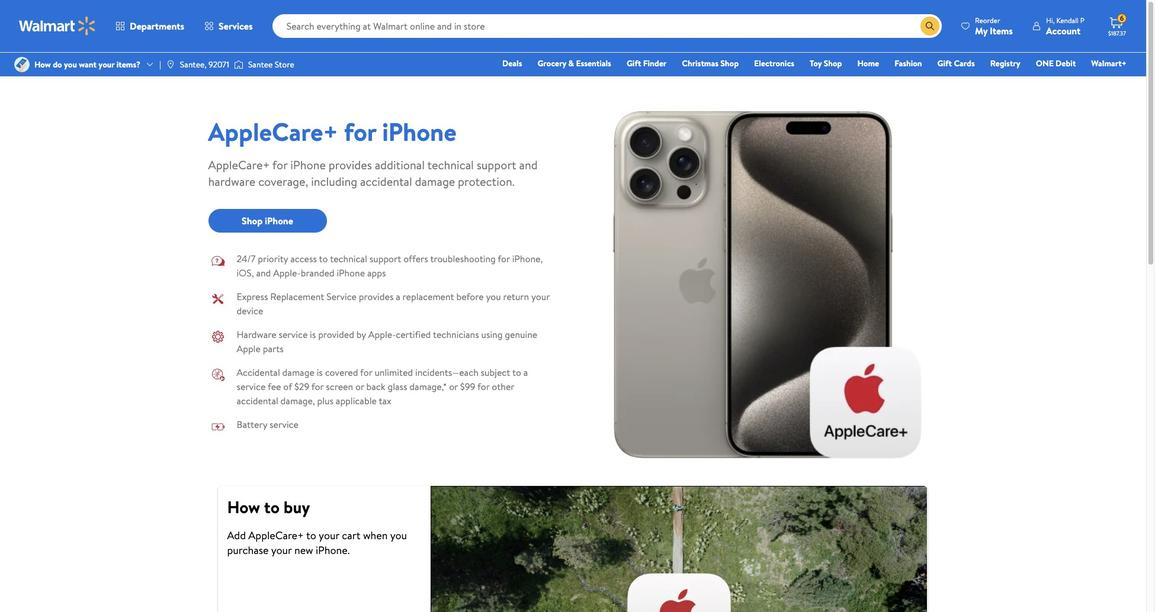 Task type: vqa. For each thing, say whether or not it's contained in the screenshot.
My
yes



Task type: describe. For each thing, give the bounding box(es) containing it.
priority
[[258, 252, 288, 266]]

service for battery
[[270, 418, 299, 431]]

plus
[[317, 395, 334, 408]]

applicable
[[336, 395, 377, 408]]

iphone,
[[512, 252, 543, 266]]

coverage,
[[258, 174, 308, 190]]

of
[[283, 380, 292, 394]]

shop for christmas shop
[[721, 57, 739, 69]]

battery service. image
[[208, 418, 227, 437]]

by
[[357, 328, 366, 341]]

departments
[[130, 20, 184, 33]]

reorder my items
[[976, 15, 1013, 37]]

gift finder
[[627, 57, 667, 69]]

do
[[53, 59, 62, 70]]

covered
[[325, 366, 358, 379]]

provides for additional
[[329, 157, 372, 173]]

unlimited
[[375, 366, 413, 379]]

electronics
[[754, 57, 795, 69]]

accidental inside applecare+ for iphone provides additional technical support and hardware coverage, including accidental damage protection.
[[360, 174, 412, 190]]

apple- inside 24/7 priority access to technical support offers troubleshooting for iphone, ios, and apple-branded iphone apps
[[273, 267, 301, 280]]

24/7 priority access to technical support offers troubleshooting for iphone, ios, and apple-branded iphone apps
[[237, 252, 543, 280]]

iphone up additional
[[382, 114, 457, 149]]

applecare+ for applecare+ for iphone provides additional technical support and hardware coverage, including accidental damage protection.
[[208, 157, 270, 173]]

hardware
[[237, 328, 277, 341]]

grocery
[[538, 57, 567, 69]]

items?
[[117, 59, 140, 70]]

fashion link
[[890, 57, 928, 70]]

toy shop
[[810, 57, 842, 69]]

your left the cart on the bottom of page
[[319, 529, 340, 543]]

electronics link
[[749, 57, 800, 70]]

how do you want your items?
[[34, 59, 140, 70]]

purchase
[[227, 543, 269, 558]]

services button
[[194, 12, 263, 40]]

grocery & essentials
[[538, 57, 612, 69]]

debit
[[1056, 57, 1076, 69]]

add applecare+ to your cart when you purchase your new iphone.
[[227, 529, 407, 558]]

Search search field
[[272, 14, 942, 38]]

accidental
[[237, 366, 280, 379]]

search icon image
[[926, 21, 935, 31]]

ios,
[[237, 267, 254, 280]]

6 $187.37
[[1109, 13, 1127, 37]]

your right want
[[99, 59, 115, 70]]

battery service
[[237, 418, 299, 431]]

including
[[311, 174, 357, 190]]

protection.
[[458, 174, 515, 190]]

to inside 24/7 priority access to technical support offers troubleshooting for iphone, ios, and apple-branded iphone apps
[[319, 252, 328, 266]]

essentials
[[576, 57, 612, 69]]

account
[[1047, 24, 1081, 37]]

iphone inside button
[[265, 215, 293, 228]]

home link
[[852, 57, 885, 70]]

battery
[[237, 418, 267, 431]]

registry link
[[985, 57, 1026, 70]]

to inside accidental damage is covered for unlimited incidents—each subject to a service fee of $29 for screen or back glass damage,* or $99 for other accidental damage, plus applicable tax
[[513, 366, 522, 379]]

damage inside accidental damage is covered for unlimited incidents—each subject to a service fee of $29 for screen or back glass damage,* or $99 for other accidental damage, plus applicable tax
[[282, 366, 315, 379]]

santee, 92071
[[180, 59, 229, 70]]

when
[[363, 529, 388, 543]]

how for how to buy
[[227, 496, 260, 519]]

hi,
[[1047, 15, 1055, 25]]

shop iphone button
[[208, 209, 327, 233]]

gift cards
[[938, 57, 975, 69]]

for inside applecare+ for iphone provides additional technical support and hardware coverage, including accidental damage protection.
[[273, 157, 288, 173]]

24/7
[[237, 252, 256, 266]]

is for covered
[[317, 366, 323, 379]]

store
[[275, 59, 294, 70]]

deals
[[503, 57, 522, 69]]

walmart+ link
[[1087, 57, 1133, 70]]

&
[[569, 57, 574, 69]]

gift finder link
[[622, 57, 672, 70]]

deals link
[[497, 57, 528, 70]]

provided
[[318, 328, 354, 341]]

and inside 24/7 priority access to technical support offers troubleshooting for iphone, ios, and apple-branded iphone apps
[[256, 267, 271, 280]]

and inside applecare+ for iphone provides additional technical support and hardware coverage, including accidental damage protection.
[[519, 157, 538, 173]]

service
[[327, 290, 357, 303]]

6
[[1120, 13, 1124, 23]]

one debit link
[[1031, 57, 1082, 70]]

christmas shop link
[[677, 57, 744, 70]]

using
[[482, 328, 503, 341]]

walmart+
[[1092, 57, 1127, 69]]

your inside express replacement service provides a replacement before you return your device
[[532, 290, 550, 303]]

fee
[[268, 380, 281, 394]]

toy shop link
[[805, 57, 848, 70]]

iphone inside applecare+ for iphone provides additional technical support and hardware coverage, including accidental damage protection.
[[291, 157, 326, 173]]

santee store
[[248, 59, 294, 70]]

grocery & essentials link
[[532, 57, 617, 70]]

parts
[[263, 343, 284, 356]]

Walmart Site-Wide search field
[[272, 14, 942, 38]]

to left buy
[[264, 496, 280, 519]]

service for hardware
[[279, 328, 308, 341]]

applecare+ for iphone provides additional technical support and hardware coverage, including accidental damage protection.
[[208, 157, 538, 190]]

registry
[[991, 57, 1021, 69]]

$29
[[295, 380, 310, 394]]

offers
[[404, 252, 428, 266]]

replacement
[[403, 290, 454, 303]]



Task type: locate. For each thing, give the bounding box(es) containing it.
apps
[[367, 267, 386, 280]]

accidental down additional
[[360, 174, 412, 190]]

express replacement service provides a replacement before you return your device
[[237, 290, 550, 318]]

0 vertical spatial damage
[[415, 174, 455, 190]]

applecare+
[[208, 114, 338, 149], [208, 157, 270, 173], [249, 529, 304, 543]]

accidental damage is covered for unlimited incidents—each subject to a service fee of $29 for screen or back glass damage,* or $99 for other accidental damage, plus applicable tax
[[237, 366, 528, 408]]

0 vertical spatial applecare+
[[208, 114, 338, 149]]

is
[[310, 328, 316, 341], [317, 366, 323, 379]]

0 horizontal spatial or
[[356, 380, 364, 394]]

service down 'accidental'
[[237, 380, 266, 394]]

hardware service is provided by apple-certified technicians using genuine apple parts
[[237, 328, 538, 356]]

shop for toy shop
[[824, 57, 842, 69]]

p
[[1081, 15, 1085, 25]]

accidental down fee at the bottom left of page
[[237, 395, 278, 408]]

iphone up 'coverage,'
[[291, 157, 326, 173]]

iphone.
[[316, 543, 350, 558]]

service inside accidental damage is covered for unlimited incidents—each subject to a service fee of $29 for screen or back glass damage,* or $99 for other accidental damage, plus applicable tax
[[237, 380, 266, 394]]

shop right the christmas
[[721, 57, 739, 69]]

kendall
[[1057, 15, 1079, 25]]

provides
[[329, 157, 372, 173], [359, 290, 394, 303]]

1 vertical spatial technical
[[330, 252, 367, 266]]

how left do at the top left of the page
[[34, 59, 51, 70]]

1 vertical spatial is
[[317, 366, 323, 379]]

1 vertical spatial support
[[370, 252, 401, 266]]

to down buy
[[306, 529, 316, 543]]

technical inside 24/7 priority access to technical support offers troubleshooting for iphone, ios, and apple-branded iphone apps
[[330, 252, 367, 266]]

0 vertical spatial you
[[64, 59, 77, 70]]

services
[[219, 20, 253, 33]]

for right $99
[[478, 380, 490, 394]]

shop inside button
[[242, 215, 263, 228]]

one
[[1036, 57, 1054, 69]]

applecare+ up hardware
[[208, 157, 270, 173]]

shop up "24/7"
[[242, 215, 263, 228]]

for left iphone,
[[498, 252, 510, 266]]

you inside add applecare+ to your cart when you purchase your new iphone.
[[390, 529, 407, 543]]

branded
[[301, 267, 335, 280]]

for right $29
[[312, 380, 324, 394]]

christmas
[[682, 57, 719, 69]]

0 horizontal spatial damage
[[282, 366, 315, 379]]

for up back
[[360, 366, 373, 379]]

$99
[[460, 380, 476, 394]]

apple- inside the hardware service is provided by apple-certified technicians using genuine apple parts
[[369, 328, 396, 341]]

additional
[[375, 157, 425, 173]]

my
[[976, 24, 988, 37]]

0 vertical spatial apple-
[[273, 267, 301, 280]]

1 or from the left
[[356, 380, 364, 394]]

gift for gift finder
[[627, 57, 641, 69]]

cards
[[954, 57, 975, 69]]

2 horizontal spatial shop
[[824, 57, 842, 69]]

1 horizontal spatial gift
[[938, 57, 952, 69]]

provides inside applecare+ for iphone provides additional technical support and hardware coverage, including accidental damage protection.
[[329, 157, 372, 173]]

0 vertical spatial and
[[519, 157, 538, 173]]

2 or from the left
[[449, 380, 458, 394]]

items
[[990, 24, 1013, 37]]

want
[[79, 59, 97, 70]]

|
[[159, 59, 161, 70]]

1 horizontal spatial a
[[524, 366, 528, 379]]

1 horizontal spatial shop
[[721, 57, 739, 69]]

1 vertical spatial service
[[237, 380, 266, 394]]

 image right 92071
[[234, 59, 244, 71]]

1 horizontal spatial damage
[[415, 174, 455, 190]]

to up branded
[[319, 252, 328, 266]]

a left replacement at the left top of page
[[396, 290, 400, 303]]

1 horizontal spatial is
[[317, 366, 323, 379]]

0 vertical spatial technical
[[428, 157, 474, 173]]

a right subject
[[524, 366, 528, 379]]

0 horizontal spatial gift
[[627, 57, 641, 69]]

provides down apps
[[359, 290, 394, 303]]

2 gift from the left
[[938, 57, 952, 69]]

1 vertical spatial you
[[486, 290, 501, 303]]

1 horizontal spatial or
[[449, 380, 458, 394]]

damage
[[415, 174, 455, 190], [282, 366, 315, 379]]

is left 'covered'
[[317, 366, 323, 379]]

1 vertical spatial a
[[524, 366, 528, 379]]

device
[[237, 305, 263, 318]]

gift for gift cards
[[938, 57, 952, 69]]

service
[[279, 328, 308, 341], [237, 380, 266, 394], [270, 418, 299, 431]]

0 horizontal spatial a
[[396, 290, 400, 303]]

a inside express replacement service provides a replacement before you return your device
[[396, 290, 400, 303]]

glass
[[388, 380, 407, 394]]

provides inside express replacement service provides a replacement before you return your device
[[359, 290, 394, 303]]

technical inside applecare+ for iphone provides additional technical support and hardware coverage, including accidental damage protection.
[[428, 157, 474, 173]]

2 horizontal spatial you
[[486, 290, 501, 303]]

 image
[[14, 57, 30, 72], [234, 59, 244, 71]]

you left return
[[486, 290, 501, 303]]

0 vertical spatial support
[[477, 157, 517, 173]]

how for how do you want your items?
[[34, 59, 51, 70]]

apple- down priority
[[273, 267, 301, 280]]

iphone up priority
[[265, 215, 293, 228]]

is left provided
[[310, 328, 316, 341]]

or left $99
[[449, 380, 458, 394]]

express replacement service provides a replacement before you return your device. image
[[208, 290, 227, 309]]

1 vertical spatial provides
[[359, 290, 394, 303]]

0 horizontal spatial and
[[256, 267, 271, 280]]

 image left do at the top left of the page
[[14, 57, 30, 72]]

express
[[237, 290, 268, 303]]

santee
[[248, 59, 273, 70]]

other
[[492, 380, 514, 394]]

 image
[[166, 60, 175, 69]]

walmart image
[[19, 17, 96, 36]]

access
[[290, 252, 317, 266]]

technical up apps
[[330, 252, 367, 266]]

0 horizontal spatial shop
[[242, 215, 263, 228]]

troubleshooting
[[430, 252, 496, 266]]

and
[[519, 157, 538, 173], [256, 267, 271, 280]]

1 vertical spatial damage
[[282, 366, 315, 379]]

service inside the hardware service is provided by apple-certified technicians using genuine apple parts
[[279, 328, 308, 341]]

provides for a
[[359, 290, 394, 303]]

2 vertical spatial applecare+
[[249, 529, 304, 543]]

you
[[64, 59, 77, 70], [486, 290, 501, 303], [390, 529, 407, 543]]

0 horizontal spatial how
[[34, 59, 51, 70]]

screen
[[326, 380, 353, 394]]

your right return
[[532, 290, 550, 303]]

applecare+ inside add applecare+ to your cart when you purchase your new iphone.
[[249, 529, 304, 543]]

technical up protection.
[[428, 157, 474, 173]]

you inside express replacement service provides a replacement before you return your device
[[486, 290, 501, 303]]

or
[[356, 380, 364, 394], [449, 380, 458, 394]]

0 horizontal spatial is
[[310, 328, 316, 341]]

incidents—each
[[415, 366, 479, 379]]

 image for santee store
[[234, 59, 244, 71]]

0 vertical spatial is
[[310, 328, 316, 341]]

how
[[34, 59, 51, 70], [227, 496, 260, 519]]

1 horizontal spatial support
[[477, 157, 517, 173]]

shop right the toy
[[824, 57, 842, 69]]

iphone inside 24/7 priority access to technical support offers troubleshooting for iphone, ios, and apple-branded iphone apps
[[337, 267, 365, 280]]

accidental
[[360, 174, 412, 190], [237, 395, 278, 408]]

hi, kendall p account
[[1047, 15, 1085, 37]]

0 horizontal spatial support
[[370, 252, 401, 266]]

1 gift from the left
[[627, 57, 641, 69]]

0 vertical spatial provides
[[329, 157, 372, 173]]

shop
[[721, 57, 739, 69], [824, 57, 842, 69], [242, 215, 263, 228]]

gift cards link
[[933, 57, 981, 70]]

applecare+ up 'coverage,'
[[208, 114, 338, 149]]

genuine
[[505, 328, 538, 341]]

how up add
[[227, 496, 260, 519]]

gift left "cards"
[[938, 57, 952, 69]]

0 vertical spatial service
[[279, 328, 308, 341]]

1 vertical spatial accidental
[[237, 395, 278, 408]]

iphone up the service
[[337, 267, 365, 280]]

0 horizontal spatial  image
[[14, 57, 30, 72]]

applecare+ down how to buy
[[249, 529, 304, 543]]

you right do at the top left of the page
[[64, 59, 77, 70]]

to
[[319, 252, 328, 266], [513, 366, 522, 379], [264, 496, 280, 519], [306, 529, 316, 543]]

back
[[367, 380, 386, 394]]

damage up $29
[[282, 366, 315, 379]]

shop iphone
[[242, 215, 293, 228]]

for up 'coverage,'
[[273, 157, 288, 173]]

is inside the hardware service is provided by apple-certified technicians using genuine apple parts
[[310, 328, 316, 341]]

damage,*
[[410, 380, 447, 394]]

1 vertical spatial applecare+
[[208, 157, 270, 173]]

1 horizontal spatial how
[[227, 496, 260, 519]]

for inside 24/7 priority access to technical support offers troubleshooting for iphone, ios, and apple-branded iphone apps
[[498, 252, 510, 266]]

reorder
[[976, 15, 1001, 25]]

fashion
[[895, 57, 922, 69]]

0 horizontal spatial apple-
[[273, 267, 301, 280]]

departments button
[[105, 12, 194, 40]]

damage down additional
[[415, 174, 455, 190]]

is inside accidental damage is covered for unlimited incidents—each subject to a service fee of $29 for screen or back glass damage,* or $99 for other accidental damage, plus applicable tax
[[317, 366, 323, 379]]

0 horizontal spatial you
[[64, 59, 77, 70]]

support up apps
[[370, 252, 401, 266]]

 image for how do you want your items?
[[14, 57, 30, 72]]

or up applicable
[[356, 380, 364, 394]]

1 horizontal spatial you
[[390, 529, 407, 543]]

accidental inside accidental damage is covered for unlimited incidents—each subject to a service fee of $29 for screen or back glass damage,* or $99 for other accidental damage, plus applicable tax
[[237, 395, 278, 408]]

a inside accidental damage is covered for unlimited incidents—each subject to a service fee of $29 for screen or back glass damage,* or $99 for other accidental damage, plus applicable tax
[[524, 366, 528, 379]]

1 horizontal spatial technical
[[428, 157, 474, 173]]

for
[[344, 114, 376, 149], [273, 157, 288, 173], [498, 252, 510, 266], [360, 366, 373, 379], [312, 380, 324, 394], [478, 380, 490, 394]]

hardware service is provided by apple-certified technicians using genuine apple parts. image
[[208, 328, 227, 347]]

service down damage,
[[270, 418, 299, 431]]

1 vertical spatial how
[[227, 496, 260, 519]]

applecare+ for applecare+ for iphone
[[208, 114, 338, 149]]

gift left the finder
[[627, 57, 641, 69]]

your left new
[[271, 543, 292, 558]]

buy
[[284, 496, 310, 519]]

0 horizontal spatial technical
[[330, 252, 367, 266]]

technical
[[428, 157, 474, 173], [330, 252, 367, 266]]

gift
[[627, 57, 641, 69], [938, 57, 952, 69]]

support inside applecare+ for iphone provides additional technical support and hardware coverage, including accidental damage protection.
[[477, 157, 517, 173]]

0 vertical spatial how
[[34, 59, 51, 70]]

service up the parts
[[279, 328, 308, 341]]

damage inside applecare+ for iphone provides additional technical support and hardware coverage, including accidental damage protection.
[[415, 174, 455, 190]]

subject
[[481, 366, 511, 379]]

to inside add applecare+ to your cart when you purchase your new iphone.
[[306, 529, 316, 543]]

certified
[[396, 328, 431, 341]]

0 horizontal spatial accidental
[[237, 395, 278, 408]]

one debit
[[1036, 57, 1076, 69]]

1 vertical spatial apple-
[[369, 328, 396, 341]]

1 horizontal spatial and
[[519, 157, 538, 173]]

you right when
[[390, 529, 407, 543]]

santee,
[[180, 59, 207, 70]]

2 vertical spatial service
[[270, 418, 299, 431]]

24/7 priority access to technical support offers troubleshooting for iphone, ios, and apple-branded iphone apps. image
[[208, 252, 227, 271]]

1 vertical spatial and
[[256, 267, 271, 280]]

1 horizontal spatial accidental
[[360, 174, 412, 190]]

how to buy
[[227, 496, 310, 519]]

0 vertical spatial accidental
[[360, 174, 412, 190]]

tax
[[379, 395, 392, 408]]

hardware
[[208, 174, 256, 190]]

damage,
[[281, 395, 315, 408]]

for up applecare+ for iphone provides additional technical support and hardware coverage, including accidental damage protection.
[[344, 114, 376, 149]]

apple- right by
[[369, 328, 396, 341]]

support up protection.
[[477, 157, 517, 173]]

to up other on the left of page
[[513, 366, 522, 379]]

92071
[[209, 59, 229, 70]]

2 vertical spatial you
[[390, 529, 407, 543]]

new
[[295, 543, 313, 558]]

0 vertical spatial a
[[396, 290, 400, 303]]

1 horizontal spatial apple-
[[369, 328, 396, 341]]

is for provided
[[310, 328, 316, 341]]

accidental damage is covered for unlimited incidents. image
[[208, 366, 227, 385]]

provides up including
[[329, 157, 372, 173]]

1 horizontal spatial  image
[[234, 59, 244, 71]]

support inside 24/7 priority access to technical support offers troubleshooting for iphone, ios, and apple-branded iphone apps
[[370, 252, 401, 266]]

applecare+ inside applecare+ for iphone provides additional technical support and hardware coverage, including accidental damage protection.
[[208, 157, 270, 173]]



